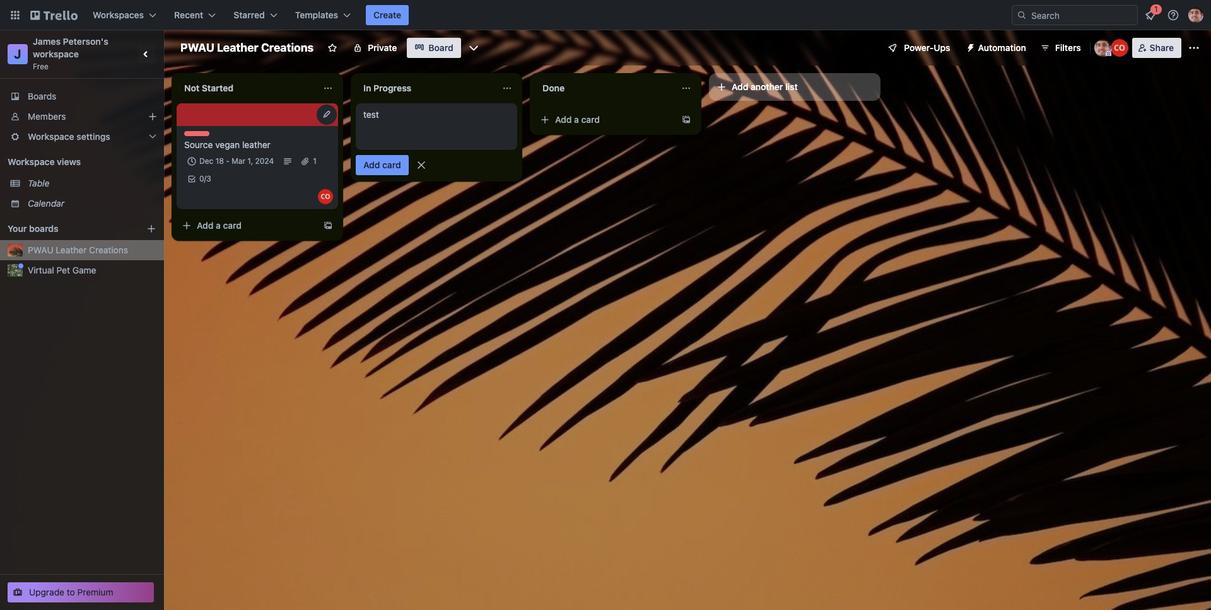 Task type: locate. For each thing, give the bounding box(es) containing it.
1 vertical spatial workspace
[[8, 156, 55, 167]]

primary element
[[0, 0, 1211, 30]]

virtual
[[28, 265, 54, 276]]

Search field
[[1027, 6, 1137, 25]]

workspace settings
[[28, 131, 110, 142]]

private
[[368, 42, 397, 53]]

upgrade
[[29, 587, 64, 598]]

templates button
[[287, 5, 358, 25]]

list
[[785, 81, 798, 92]]

power-
[[904, 42, 934, 53]]

0
[[199, 174, 204, 184]]

in
[[363, 83, 371, 93]]

pwau leather creations up 'game'
[[28, 245, 128, 255]]

calendar link
[[28, 197, 156, 210]]

create from template… image
[[681, 115, 691, 125]]

source vegan leather link
[[184, 139, 331, 151]]

1
[[313, 156, 316, 166]]

add a card button
[[535, 110, 676, 130], [177, 216, 318, 236]]

0 horizontal spatial pwau leather creations
[[28, 245, 128, 255]]

members link
[[0, 107, 164, 127]]

customize views image
[[467, 42, 480, 54]]

workspace down members
[[28, 131, 74, 142]]

a for not started
[[216, 220, 221, 231]]

0 horizontal spatial pwau
[[28, 245, 53, 255]]

james peterson (jamespeterson93) image right filters on the top of the page
[[1094, 39, 1112, 57]]

0 vertical spatial james peterson (jamespeterson93) image
[[1188, 8, 1203, 23]]

leather
[[217, 41, 258, 54], [56, 245, 87, 255]]

0 vertical spatial creations
[[261, 41, 314, 54]]

leather down starred
[[217, 41, 258, 54]]

creations up virtual pet game link
[[89, 245, 128, 255]]

your boards with 2 items element
[[8, 221, 127, 237]]

0 horizontal spatial add a card
[[197, 220, 242, 231]]

add
[[732, 81, 748, 92], [555, 114, 572, 125], [363, 160, 380, 170], [197, 220, 213, 231]]

2 vertical spatial card
[[223, 220, 242, 231]]

1 vertical spatial creations
[[89, 245, 128, 255]]

create button
[[366, 5, 409, 25]]

add a card button down 3
[[177, 216, 318, 236]]

Enter a title for this card… text field
[[356, 103, 517, 150]]

1 vertical spatial james peterson (jamespeterson93) image
[[1094, 39, 1112, 57]]

0 vertical spatial add a card
[[555, 114, 600, 125]]

add a card
[[555, 114, 600, 125], [197, 220, 242, 231]]

color: bold red, title: "sourcing" element
[[184, 131, 217, 141]]

christina overa (christinaovera) image
[[1111, 39, 1128, 57], [318, 189, 333, 204]]

cancel image
[[415, 159, 427, 172]]

0 / 3
[[199, 174, 211, 184]]

workspaces
[[93, 9, 144, 20]]

views
[[57, 156, 81, 167]]

1 vertical spatial christina overa (christinaovera) image
[[318, 189, 333, 204]]

table link
[[28, 177, 156, 190]]

james peterson (jamespeterson93) image right open information menu icon
[[1188, 8, 1203, 23]]

2 horizontal spatial card
[[581, 114, 600, 125]]

0 vertical spatial pwau leather creations
[[180, 41, 314, 54]]

add another list button
[[709, 73, 881, 101]]

add a card down 3
[[197, 220, 242, 231]]

templates
[[295, 9, 338, 20]]

a
[[574, 114, 579, 125], [216, 220, 221, 231]]

creations
[[261, 41, 314, 54], [89, 245, 128, 255]]

add another list
[[732, 81, 798, 92]]

1 horizontal spatial christina overa (christinaovera) image
[[1111, 39, 1128, 57]]

this member is an admin of this board. image
[[1105, 51, 1111, 57]]

0 horizontal spatial leather
[[56, 245, 87, 255]]

starred button
[[226, 5, 285, 25]]

pwau up virtual
[[28, 245, 53, 255]]

christina overa (christinaovera) image up create from template… icon in the top of the page
[[318, 189, 333, 204]]

pwau
[[180, 41, 214, 54], [28, 245, 53, 255]]

1 horizontal spatial pwau leather creations
[[180, 41, 314, 54]]

pwau leather creations down starred
[[180, 41, 314, 54]]

0 horizontal spatial card
[[223, 220, 242, 231]]

1 vertical spatial leather
[[56, 245, 87, 255]]

james
[[33, 36, 61, 47]]

workspace up table
[[8, 156, 55, 167]]

0 vertical spatial christina overa (christinaovera) image
[[1111, 39, 1128, 57]]

pwau leather creations
[[180, 41, 314, 54], [28, 245, 128, 255]]

add down the 0 / 3
[[197, 220, 213, 231]]

add a card button down the done text box
[[535, 110, 676, 130]]

1 horizontal spatial add a card button
[[535, 110, 676, 130]]

create from template… image
[[323, 221, 333, 231]]

0 horizontal spatial a
[[216, 220, 221, 231]]

power-ups button
[[879, 38, 958, 58]]

automation button
[[960, 38, 1034, 58]]

james peterson (jamespeterson93) image
[[1188, 8, 1203, 23], [1094, 39, 1112, 57]]

card for done
[[581, 114, 600, 125]]

0 vertical spatial workspace
[[28, 131, 74, 142]]

calendar
[[28, 198, 64, 209]]

1 horizontal spatial card
[[382, 160, 401, 170]]

your boards
[[8, 223, 58, 234]]

0 horizontal spatial creations
[[89, 245, 128, 255]]

creations down templates
[[261, 41, 314, 54]]

1 horizontal spatial add a card
[[555, 114, 600, 125]]

mar
[[232, 156, 245, 166]]

0 horizontal spatial add a card button
[[177, 216, 318, 236]]

pwau down recent popup button on the left top
[[180, 41, 214, 54]]

workspaces button
[[85, 5, 164, 25]]

boards
[[28, 91, 56, 102]]

j
[[14, 47, 21, 61]]

search image
[[1017, 10, 1027, 20]]

christina overa (christinaovera) image left share button
[[1111, 39, 1128, 57]]

leather down your boards with 2 items element
[[56, 245, 87, 255]]

1 notification image
[[1143, 8, 1158, 23]]

members
[[28, 111, 66, 122]]

1 vertical spatial add a card button
[[177, 216, 318, 236]]

not started
[[184, 83, 234, 93]]

to
[[67, 587, 75, 598]]

0 vertical spatial card
[[581, 114, 600, 125]]

add a card for done
[[555, 114, 600, 125]]

back to home image
[[30, 5, 78, 25]]

dec
[[199, 156, 213, 166]]

In Progress text field
[[356, 78, 494, 98]]

1 vertical spatial add a card
[[197, 220, 242, 231]]

1 vertical spatial card
[[382, 160, 401, 170]]

workspace for workspace settings
[[28, 131, 74, 142]]

boards
[[29, 223, 58, 234]]

1 horizontal spatial creations
[[261, 41, 314, 54]]

3
[[206, 174, 211, 184]]

upgrade to premium link
[[8, 583, 154, 603]]

0 vertical spatial pwau
[[180, 41, 214, 54]]

1 horizontal spatial leather
[[217, 41, 258, 54]]

card
[[581, 114, 600, 125], [382, 160, 401, 170], [223, 220, 242, 231]]

0 vertical spatial add a card button
[[535, 110, 676, 130]]

1 vertical spatial a
[[216, 220, 221, 231]]

1 vertical spatial pwau leather creations
[[28, 245, 128, 255]]

add down done at the top of the page
[[555, 114, 572, 125]]

a for done
[[574, 114, 579, 125]]

Done text field
[[535, 78, 674, 98]]

game
[[72, 265, 96, 276]]

pet
[[57, 265, 70, 276]]

recent
[[174, 9, 203, 20]]

1 horizontal spatial james peterson (jamespeterson93) image
[[1188, 8, 1203, 23]]

started
[[202, 83, 234, 93]]

private button
[[345, 38, 405, 58]]

star or unstar board image
[[328, 43, 338, 53]]

add a card down done at the top of the page
[[555, 114, 600, 125]]

workspace
[[28, 131, 74, 142], [8, 156, 55, 167]]

add left another
[[732, 81, 748, 92]]

workspace inside dropdown button
[[28, 131, 74, 142]]

workspace for workspace views
[[8, 156, 55, 167]]

0 vertical spatial a
[[574, 114, 579, 125]]

1 horizontal spatial pwau
[[180, 41, 214, 54]]

sourcing source vegan leather
[[184, 131, 270, 150]]

1 horizontal spatial a
[[574, 114, 579, 125]]

board link
[[407, 38, 461, 58]]

0 vertical spatial leather
[[217, 41, 258, 54]]

creations inside the board name text box
[[261, 41, 314, 54]]

0 horizontal spatial james peterson (jamespeterson93) image
[[1094, 39, 1112, 57]]



Task type: vqa. For each thing, say whether or not it's contained in the screenshot.
Enter a title for this card… 'text field'
yes



Task type: describe. For each thing, give the bounding box(es) containing it.
add board image
[[146, 224, 156, 234]]

add a card button for done
[[535, 110, 676, 130]]

add card
[[363, 160, 401, 170]]

table
[[28, 178, 49, 189]]

leather inside the board name text box
[[217, 41, 258, 54]]

free
[[33, 62, 49, 71]]

virtual pet game link
[[28, 264, 156, 277]]

add a card button for not started
[[177, 216, 318, 236]]

0 horizontal spatial christina overa (christinaovera) image
[[318, 189, 333, 204]]

pwau leather creations link
[[28, 244, 156, 257]]

edit card image
[[322, 109, 332, 119]]

premium
[[77, 587, 113, 598]]

add left the cancel "icon"
[[363, 160, 380, 170]]

workspace navigation collapse icon image
[[138, 45, 155, 63]]

james peterson's workspace link
[[33, 36, 111, 59]]

-
[[226, 156, 230, 166]]

share button
[[1132, 38, 1181, 58]]

boards link
[[0, 86, 164, 107]]

james peterson's workspace free
[[33, 36, 111, 71]]

filters button
[[1036, 38, 1085, 58]]

1,
[[247, 156, 253, 166]]

j link
[[8, 44, 28, 64]]

upgrade to premium
[[29, 587, 113, 598]]

add a card for not started
[[197, 220, 242, 231]]

create
[[373, 9, 401, 20]]

starred
[[234, 9, 265, 20]]

sourcing
[[184, 131, 217, 141]]

workspace views
[[8, 156, 81, 167]]

leather
[[242, 139, 270, 150]]

Dec 18 - Mar 1, 2024 checkbox
[[184, 154, 278, 169]]

not
[[184, 83, 199, 93]]

in progress
[[363, 83, 411, 93]]

18
[[215, 156, 224, 166]]

settings
[[77, 131, 110, 142]]

share
[[1150, 42, 1174, 53]]

ups
[[934, 42, 950, 53]]

2024
[[255, 156, 274, 166]]

workspace
[[33, 49, 79, 59]]

virtual pet game
[[28, 265, 96, 276]]

recent button
[[167, 5, 223, 25]]

board
[[429, 42, 453, 53]]

filters
[[1055, 42, 1081, 53]]

vegan
[[215, 139, 240, 150]]

/
[[204, 174, 206, 184]]

card for not started
[[223, 220, 242, 231]]

pwau inside the board name text box
[[180, 41, 214, 54]]

done
[[542, 83, 565, 93]]

peterson's
[[63, 36, 108, 47]]

power-ups
[[904, 42, 950, 53]]

automation
[[978, 42, 1026, 53]]

your
[[8, 223, 27, 234]]

workspace settings button
[[0, 127, 164, 147]]

another
[[751, 81, 783, 92]]

1 vertical spatial pwau
[[28, 245, 53, 255]]

add card button
[[356, 155, 408, 175]]

dec 18 - mar 1, 2024
[[199, 156, 274, 166]]

open information menu image
[[1167, 9, 1179, 21]]

card inside button
[[382, 160, 401, 170]]

show menu image
[[1188, 42, 1200, 54]]

Not Started text field
[[177, 78, 315, 98]]

source
[[184, 139, 213, 150]]

pwau leather creations inside the board name text box
[[180, 41, 314, 54]]

sm image
[[960, 38, 978, 56]]

progress
[[373, 83, 411, 93]]

Board name text field
[[174, 38, 320, 58]]



